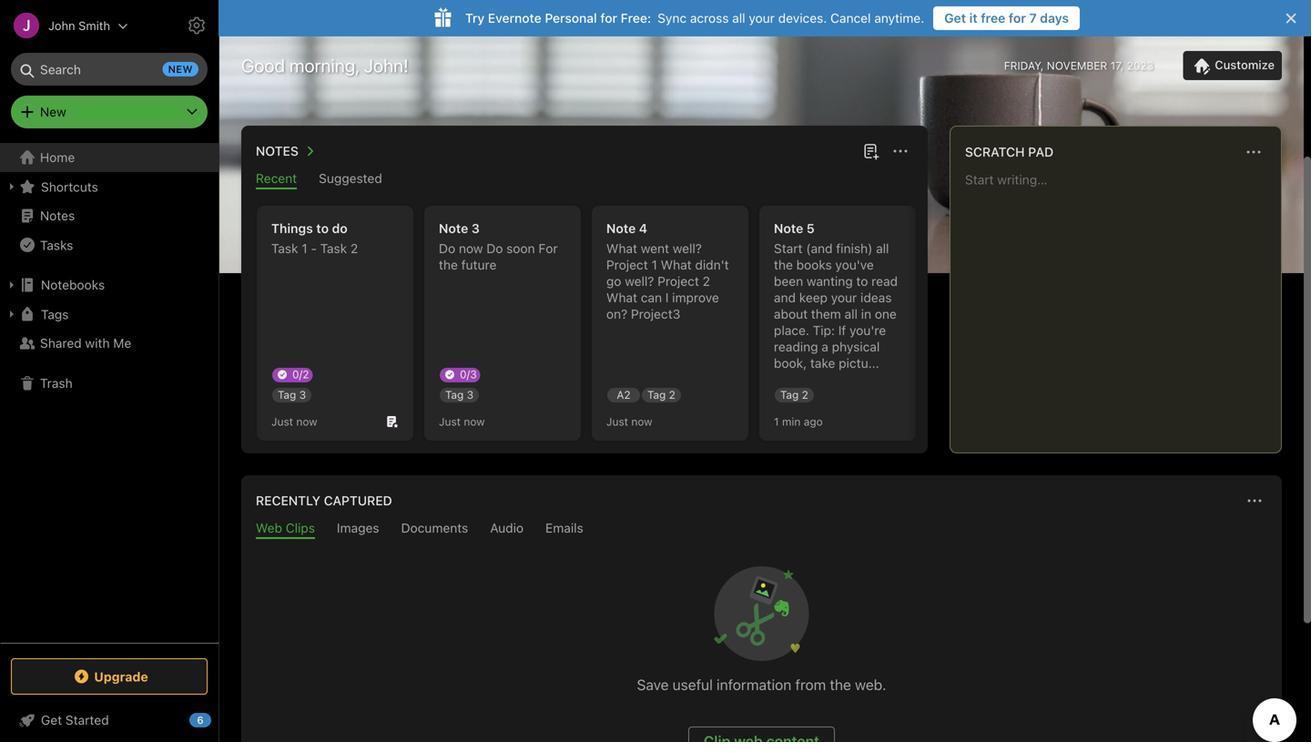 Task type: vqa. For each thing, say whether or not it's contained in the screenshot.
the left Tag 3
yes



Task type: describe. For each thing, give the bounding box(es) containing it.
to inside things to do task 1 - task 2
[[316, 221, 329, 236]]

the inside note 5 start (and finish) all the books you've been wanting to read and keep your ideas about them all in one place. tip: if you're reading a physical book, take pictu...
[[774, 257, 793, 272]]

1 just from the left
[[271, 415, 293, 428]]

shortcuts
[[41, 179, 98, 194]]

customize
[[1215, 58, 1275, 72]]

november
[[1047, 59, 1107, 72]]

you've
[[835, 257, 874, 272]]

min
[[782, 415, 801, 428]]

web clips tab
[[256, 520, 315, 539]]

friday, november 17, 2023
[[1004, 59, 1154, 72]]

physical
[[832, 339, 880, 354]]

book,
[[774, 356, 807, 371]]

1 vertical spatial what
[[661, 257, 692, 272]]

captured
[[324, 493, 392, 508]]

2 inside note 4 what went well? project 1 what didn't go well? project 2 what can i improve on? project3
[[703, 274, 710, 289]]

0 vertical spatial well?
[[673, 241, 702, 256]]

3 just now from the left
[[606, 415, 652, 428]]

trash
[[40, 376, 73, 391]]

finish)
[[836, 241, 873, 256]]

expand tags image
[[5, 307, 19, 321]]

note for note 5 start (and finish) all the books you've been wanting to read and keep your ideas about them all in one place. tip: if you're reading a physical book, take pictu...
[[774, 221, 803, 236]]

2 tag from the left
[[445, 388, 464, 401]]

tags button
[[0, 300, 218, 329]]

web.
[[855, 676, 886, 693]]

documents
[[401, 520, 468, 535]]

tree containing home
[[0, 143, 219, 642]]

2023
[[1127, 59, 1154, 72]]

6
[[197, 714, 204, 726]]

notes link
[[0, 201, 218, 230]]

3 for things to do task 1 - task 2
[[299, 388, 306, 401]]

notes button
[[252, 140, 320, 162]]

expand notebooks image
[[5, 278, 19, 292]]

for for free:
[[600, 10, 617, 25]]

settings image
[[186, 15, 208, 36]]

note 3 do now do soon for the future
[[439, 221, 558, 272]]

read
[[872, 274, 898, 289]]

2 vertical spatial 1
[[774, 415, 779, 428]]

0 vertical spatial more actions image
[[890, 140, 911, 162]]

shared with me
[[40, 336, 131, 351]]

notes inside button
[[256, 143, 299, 158]]

1 tag 2 from the left
[[647, 388, 676, 401]]

suggested tab
[[319, 171, 382, 189]]

books
[[796, 257, 832, 272]]

Help and Learning task checklist field
[[0, 706, 219, 735]]

anytime.
[[874, 10, 924, 25]]

0 horizontal spatial well?
[[625, 274, 654, 289]]

get for get it free for 7 days
[[944, 10, 966, 25]]

sync
[[658, 10, 687, 25]]

now inside note 3 do now do soon for the future
[[459, 241, 483, 256]]

home
[[40, 150, 75, 165]]

ideas
[[861, 290, 892, 305]]

for
[[538, 241, 558, 256]]

morning,
[[289, 55, 360, 76]]

get it free for 7 days button
[[933, 6, 1080, 30]]

started
[[65, 712, 109, 727]]

2 just from the left
[[439, 415, 461, 428]]

shared with me link
[[0, 329, 218, 358]]

0 horizontal spatial all
[[732, 10, 745, 25]]

cancel
[[830, 10, 871, 25]]

across
[[690, 10, 729, 25]]

Start writing… text field
[[965, 172, 1280, 438]]

it
[[969, 10, 978, 25]]

keep
[[799, 290, 828, 305]]

web
[[256, 520, 282, 535]]

3 just from the left
[[606, 415, 628, 428]]

1 vertical spatial more actions image
[[1244, 490, 1266, 512]]

web clips tab panel
[[241, 539, 1282, 742]]

new search field
[[24, 53, 198, 86]]

1 task from the left
[[271, 241, 298, 256]]

1 just now from the left
[[271, 415, 317, 428]]

customize button
[[1183, 51, 1282, 80]]

project3
[[631, 306, 680, 321]]

clips
[[286, 520, 315, 535]]

save useful information from the web.
[[637, 676, 886, 693]]

tab list for notes
[[245, 171, 924, 189]]

do
[[332, 221, 348, 236]]

shortcuts button
[[0, 172, 218, 201]]

free
[[981, 10, 1005, 25]]

soon
[[506, 241, 535, 256]]

web clips
[[256, 520, 315, 535]]

with
[[85, 336, 110, 351]]

recent
[[256, 171, 297, 186]]

been
[[774, 274, 803, 289]]

place.
[[774, 323, 809, 338]]

2 right a2
[[669, 388, 676, 401]]

trash link
[[0, 369, 218, 398]]

1 vertical spatial all
[[876, 241, 889, 256]]

0/3
[[460, 368, 477, 381]]

free:
[[621, 10, 651, 25]]

3 inside note 3 do now do soon for the future
[[471, 221, 480, 236]]

improve
[[672, 290, 719, 305]]

you're
[[850, 323, 886, 338]]

home link
[[0, 143, 219, 172]]

2 do from the left
[[486, 241, 503, 256]]

pictu...
[[839, 356, 879, 371]]

smith
[[78, 19, 110, 32]]

recently
[[256, 493, 321, 508]]

scratch
[[965, 144, 1025, 159]]

devices.
[[778, 10, 827, 25]]

Account field
[[0, 7, 128, 44]]

0 horizontal spatial your
[[749, 10, 775, 25]]

try evernote personal for free: sync across all your devices. cancel anytime.
[[465, 10, 924, 25]]

tasks button
[[0, 230, 218, 259]]

john
[[48, 19, 75, 32]]

scratch pad
[[965, 144, 1054, 159]]

your inside note 5 start (and finish) all the books you've been wanting to read and keep your ideas about them all in one place. tip: if you're reading a physical book, take pictu...
[[831, 290, 857, 305]]

tip:
[[813, 323, 835, 338]]

2 inside things to do task 1 - task 2
[[350, 241, 358, 256]]

evernote
[[488, 10, 542, 25]]

audio tab
[[490, 520, 524, 539]]

2 just now from the left
[[439, 415, 485, 428]]

new
[[40, 104, 66, 119]]

personal
[[545, 10, 597, 25]]

recent tab panel
[[241, 189, 1311, 453]]

new
[[168, 63, 193, 75]]

0 horizontal spatial notes
[[40, 208, 75, 223]]

a2
[[617, 388, 631, 401]]

tag 3 for task 1 - task 2
[[278, 388, 306, 401]]

0 horizontal spatial project
[[606, 257, 648, 272]]



Task type: locate. For each thing, give the bounding box(es) containing it.
Search text field
[[24, 53, 195, 86]]

the right from
[[830, 676, 851, 693]]

the
[[439, 257, 458, 272], [774, 257, 793, 272], [830, 676, 851, 693]]

get
[[944, 10, 966, 25], [41, 712, 62, 727]]

for left 7
[[1009, 10, 1026, 25]]

1
[[302, 241, 307, 256], [651, 257, 657, 272], [774, 415, 779, 428]]

1 vertical spatial project
[[658, 274, 699, 289]]

what down went
[[661, 257, 692, 272]]

0 vertical spatial get
[[944, 10, 966, 25]]

0 vertical spatial your
[[749, 10, 775, 25]]

if
[[838, 323, 846, 338]]

0 horizontal spatial 1
[[302, 241, 307, 256]]

1 left -
[[302, 241, 307, 256]]

4 tag from the left
[[780, 388, 799, 401]]

3 tag from the left
[[647, 388, 666, 401]]

to inside note 5 start (and finish) all the books you've been wanting to read and keep your ideas about them all in one place. tip: if you're reading a physical book, take pictu...
[[856, 274, 868, 289]]

2 horizontal spatial just now
[[606, 415, 652, 428]]

just now down a2
[[606, 415, 652, 428]]

do up future
[[486, 241, 503, 256]]

notebooks
[[41, 277, 105, 292]]

for for 7
[[1009, 10, 1026, 25]]

note 5 start (and finish) all the books you've been wanting to read and keep your ideas about them all in one place. tip: if you're reading a physical book, take pictu...
[[774, 221, 898, 371]]

0 horizontal spatial just
[[271, 415, 293, 428]]

what up on? on the top left of the page
[[606, 290, 637, 305]]

0 horizontal spatial to
[[316, 221, 329, 236]]

just down the 0/3
[[439, 415, 461, 428]]

1 down went
[[651, 257, 657, 272]]

a
[[822, 339, 828, 354]]

well?
[[673, 241, 702, 256], [625, 274, 654, 289]]

17,
[[1110, 59, 1124, 72]]

tag right a2
[[647, 388, 666, 401]]

1 horizontal spatial note
[[606, 221, 636, 236]]

tag 2 right a2
[[647, 388, 676, 401]]

tag up min
[[780, 388, 799, 401]]

note left 4 on the top left of the page
[[606, 221, 636, 236]]

tags
[[41, 307, 69, 322]]

recent tab
[[256, 171, 297, 189]]

pad
[[1028, 144, 1054, 159]]

tag 3 for do now do soon for the future
[[445, 388, 474, 401]]

1 vertical spatial to
[[856, 274, 868, 289]]

1 horizontal spatial just
[[439, 415, 461, 428]]

0 horizontal spatial tag 2
[[647, 388, 676, 401]]

0 horizontal spatial for
[[600, 10, 617, 25]]

do
[[439, 241, 455, 256], [486, 241, 503, 256]]

2 horizontal spatial the
[[830, 676, 851, 693]]

1 horizontal spatial notes
[[256, 143, 299, 158]]

1 horizontal spatial get
[[944, 10, 966, 25]]

get started
[[41, 712, 109, 727]]

0 horizontal spatial more actions image
[[890, 140, 911, 162]]

0 vertical spatial tab list
[[245, 171, 924, 189]]

(and
[[806, 241, 833, 256]]

note
[[439, 221, 468, 236], [606, 221, 636, 236], [774, 221, 803, 236]]

what left went
[[606, 241, 637, 256]]

just now down 0/2 at the left of page
[[271, 415, 317, 428]]

3
[[471, 221, 480, 236], [299, 388, 306, 401], [467, 388, 474, 401]]

your down wanting
[[831, 290, 857, 305]]

things to do task 1 - task 2
[[271, 221, 358, 256]]

1 do from the left
[[439, 241, 455, 256]]

task
[[271, 241, 298, 256], [320, 241, 347, 256]]

1 horizontal spatial just now
[[439, 415, 485, 428]]

upgrade
[[94, 669, 148, 684]]

just now down the 0/3
[[439, 415, 485, 428]]

2 tag 3 from the left
[[445, 388, 474, 401]]

upgrade button
[[11, 658, 208, 695]]

shared
[[40, 336, 82, 351]]

tab list containing web clips
[[245, 520, 1278, 539]]

2 up 1 min ago
[[802, 388, 808, 401]]

3 up future
[[471, 221, 480, 236]]

emails tab
[[545, 520, 583, 539]]

1 horizontal spatial the
[[774, 257, 793, 272]]

0 vertical spatial notes
[[256, 143, 299, 158]]

0 horizontal spatial the
[[439, 257, 458, 272]]

good
[[241, 55, 285, 76]]

2 horizontal spatial 1
[[774, 415, 779, 428]]

1 horizontal spatial all
[[845, 306, 858, 321]]

get left started
[[41, 712, 62, 727]]

click to collapse image
[[212, 708, 225, 730]]

note for note 3 do now do soon for the future
[[439, 221, 468, 236]]

More actions field
[[888, 138, 913, 164], [1241, 139, 1266, 165], [1242, 488, 1267, 514]]

1 horizontal spatial more actions image
[[1244, 490, 1266, 512]]

went
[[641, 241, 669, 256]]

2 note from the left
[[606, 221, 636, 236]]

project up 'i'
[[658, 274, 699, 289]]

note inside note 5 start (and finish) all the books you've been wanting to read and keep your ideas about them all in one place. tip: if you're reading a physical book, take pictu...
[[774, 221, 803, 236]]

1 horizontal spatial for
[[1009, 10, 1026, 25]]

just down 0/2 at the left of page
[[271, 415, 293, 428]]

0 horizontal spatial get
[[41, 712, 62, 727]]

3 for note 3 do now do soon for the future
[[467, 388, 474, 401]]

in
[[861, 306, 871, 321]]

4
[[639, 221, 647, 236]]

tag 3 down 0/2 at the left of page
[[278, 388, 306, 401]]

-
[[311, 241, 317, 256]]

0 horizontal spatial just now
[[271, 415, 317, 428]]

friday,
[[1004, 59, 1044, 72]]

2 task from the left
[[320, 241, 347, 256]]

1 min ago
[[774, 415, 823, 428]]

to left do
[[316, 221, 329, 236]]

1 horizontal spatial do
[[486, 241, 503, 256]]

tag down 0/2 at the left of page
[[278, 388, 296, 401]]

note for note 4 what went well? project 1 what didn't go well? project 2 what can i improve on? project3
[[606, 221, 636, 236]]

well? up the can
[[625, 274, 654, 289]]

tab list containing recent
[[245, 171, 924, 189]]

on?
[[606, 306, 627, 321]]

0/2
[[292, 368, 309, 381]]

3 note from the left
[[774, 221, 803, 236]]

save
[[637, 676, 669, 693]]

the inside note 3 do now do soon for the future
[[439, 257, 458, 272]]

0 vertical spatial what
[[606, 241, 637, 256]]

2 for from the left
[[1009, 10, 1026, 25]]

tab list for recently captured
[[245, 520, 1278, 539]]

3 down 0/2 at the left of page
[[299, 388, 306, 401]]

note up future
[[439, 221, 468, 236]]

just now
[[271, 415, 317, 428], [439, 415, 485, 428], [606, 415, 652, 428]]

one
[[875, 306, 897, 321]]

tag 2 up min
[[780, 388, 808, 401]]

just down a2
[[606, 415, 628, 428]]

more actions image
[[890, 140, 911, 162], [1244, 490, 1266, 512]]

1 vertical spatial tab list
[[245, 520, 1278, 539]]

get it free for 7 days
[[944, 10, 1069, 25]]

1 note from the left
[[439, 221, 468, 236]]

2 horizontal spatial just
[[606, 415, 628, 428]]

task right -
[[320, 241, 347, 256]]

1 inside things to do task 1 - task 2
[[302, 241, 307, 256]]

more actions field for scratch pad
[[1241, 139, 1266, 165]]

1 horizontal spatial tag 2
[[780, 388, 808, 401]]

i
[[665, 290, 669, 305]]

2 horizontal spatial note
[[774, 221, 803, 236]]

all right across at the right
[[732, 10, 745, 25]]

1 horizontal spatial project
[[658, 274, 699, 289]]

tag down the 0/3
[[445, 388, 464, 401]]

just
[[271, 415, 293, 428], [439, 415, 461, 428], [606, 415, 628, 428]]

reading
[[774, 339, 818, 354]]

useful
[[673, 676, 713, 693]]

information
[[717, 676, 792, 693]]

1 horizontal spatial well?
[[673, 241, 702, 256]]

0 horizontal spatial task
[[271, 241, 298, 256]]

new button
[[11, 96, 208, 128]]

tree
[[0, 143, 219, 642]]

notes
[[256, 143, 299, 158], [40, 208, 75, 223]]

2 tab list from the top
[[245, 520, 1278, 539]]

get left it
[[944, 10, 966, 25]]

images tab
[[337, 520, 379, 539]]

get for get started
[[41, 712, 62, 727]]

well? up the didn't
[[673, 241, 702, 256]]

documents tab
[[401, 520, 468, 539]]

0 vertical spatial 1
[[302, 241, 307, 256]]

ago
[[804, 415, 823, 428]]

good morning, john!
[[241, 55, 409, 76]]

1 tag 3 from the left
[[278, 388, 306, 401]]

tab list
[[245, 171, 924, 189], [245, 520, 1278, 539]]

1 horizontal spatial your
[[831, 290, 857, 305]]

more actions field for recently captured
[[1242, 488, 1267, 514]]

all
[[732, 10, 745, 25], [876, 241, 889, 256], [845, 306, 858, 321]]

start
[[774, 241, 803, 256]]

task down things
[[271, 241, 298, 256]]

project up go
[[606, 257, 648, 272]]

the inside web clips tab panel
[[830, 676, 851, 693]]

suggested
[[319, 171, 382, 186]]

notes up tasks
[[40, 208, 75, 223]]

images
[[337, 520, 379, 535]]

note up start
[[774, 221, 803, 236]]

for
[[600, 10, 617, 25], [1009, 10, 1026, 25]]

3 down the 0/3
[[467, 388, 474, 401]]

can
[[641, 290, 662, 305]]

note 4 what went well? project 1 what didn't go well? project 2 what can i improve on? project3
[[606, 221, 729, 321]]

get inside button
[[944, 10, 966, 25]]

note inside note 3 do now do soon for the future
[[439, 221, 468, 236]]

1 horizontal spatial tag 3
[[445, 388, 474, 401]]

your left devices.
[[749, 10, 775, 25]]

tasks
[[40, 237, 73, 252]]

1 horizontal spatial to
[[856, 274, 868, 289]]

1 horizontal spatial task
[[320, 241, 347, 256]]

and
[[774, 290, 796, 305]]

now
[[459, 241, 483, 256], [296, 415, 317, 428], [464, 415, 485, 428], [631, 415, 652, 428]]

1 tag from the left
[[278, 388, 296, 401]]

days
[[1040, 10, 1069, 25]]

them
[[811, 306, 841, 321]]

0 vertical spatial all
[[732, 10, 745, 25]]

all left in
[[845, 306, 858, 321]]

things
[[271, 221, 313, 236]]

2 horizontal spatial all
[[876, 241, 889, 256]]

future
[[461, 257, 497, 272]]

for inside get it free for 7 days button
[[1009, 10, 1026, 25]]

notebooks link
[[0, 270, 218, 300]]

2 vertical spatial what
[[606, 290, 637, 305]]

1 vertical spatial your
[[831, 290, 857, 305]]

1 left min
[[774, 415, 779, 428]]

1 vertical spatial 1
[[651, 257, 657, 272]]

emails
[[545, 520, 583, 535]]

0 vertical spatial to
[[316, 221, 329, 236]]

1 for from the left
[[600, 10, 617, 25]]

2 down the didn't
[[703, 274, 710, 289]]

1 vertical spatial notes
[[40, 208, 75, 223]]

get inside the help and learning task checklist field
[[41, 712, 62, 727]]

the left future
[[439, 257, 458, 272]]

more actions image
[[1243, 141, 1265, 163]]

recently captured
[[256, 493, 392, 508]]

1 vertical spatial well?
[[625, 274, 654, 289]]

2 right -
[[350, 241, 358, 256]]

2 tag 2 from the left
[[780, 388, 808, 401]]

john smith
[[48, 19, 110, 32]]

for left 'free:' at the top left of page
[[600, 10, 617, 25]]

to down the you've
[[856, 274, 868, 289]]

1 vertical spatial get
[[41, 712, 62, 727]]

note inside note 4 what went well? project 1 what didn't go well? project 2 what can i improve on? project3
[[606, 221, 636, 236]]

1 horizontal spatial 1
[[651, 257, 657, 272]]

0 horizontal spatial tag 3
[[278, 388, 306, 401]]

5
[[807, 221, 815, 236]]

0 vertical spatial project
[[606, 257, 648, 272]]

all right finish) at the top of page
[[876, 241, 889, 256]]

do left soon
[[439, 241, 455, 256]]

the down start
[[774, 257, 793, 272]]

try
[[465, 10, 485, 25]]

0 horizontal spatial note
[[439, 221, 468, 236]]

take
[[810, 356, 835, 371]]

1 inside note 4 what went well? project 1 what didn't go well? project 2 what can i improve on? project3
[[651, 257, 657, 272]]

1 tab list from the top
[[245, 171, 924, 189]]

notes up recent
[[256, 143, 299, 158]]

your
[[749, 10, 775, 25], [831, 290, 857, 305]]

tag 3 down the 0/3
[[445, 388, 474, 401]]

didn't
[[695, 257, 729, 272]]

2 vertical spatial all
[[845, 306, 858, 321]]

wanting
[[807, 274, 853, 289]]

scratch pad button
[[961, 141, 1054, 163]]

0 horizontal spatial do
[[439, 241, 455, 256]]



